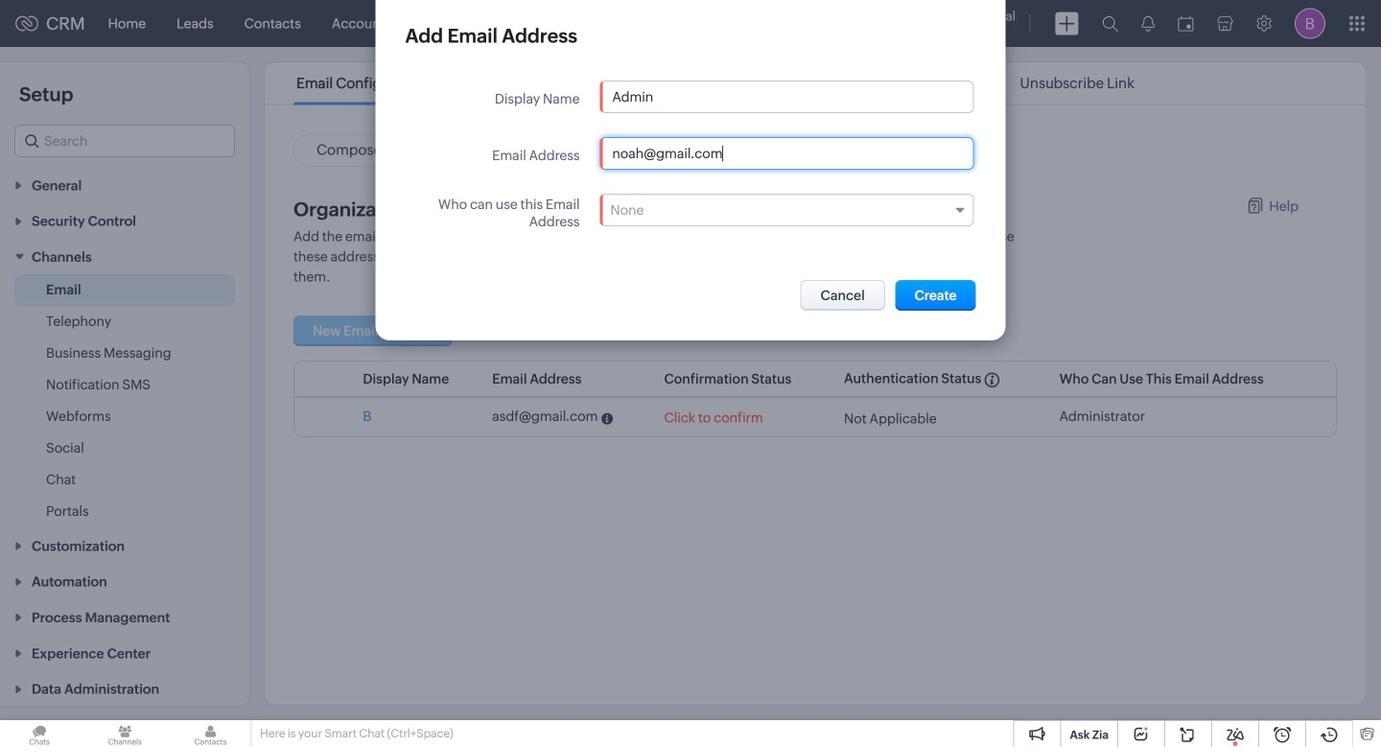Task type: locate. For each thing, give the bounding box(es) containing it.
list
[[279, 62, 1152, 104]]

region
[[0, 274, 249, 528]]

contacts image
[[171, 721, 250, 747]]

None text field
[[601, 82, 973, 112]]

None text field
[[601, 138, 973, 169]]



Task type: vqa. For each thing, say whether or not it's contained in the screenshot.
LOGO
yes



Task type: describe. For each thing, give the bounding box(es) containing it.
profile element
[[1284, 0, 1338, 47]]

logo image
[[15, 16, 38, 31]]

channels image
[[86, 721, 164, 747]]

chats image
[[0, 721, 79, 747]]

profile image
[[1295, 8, 1326, 39]]



